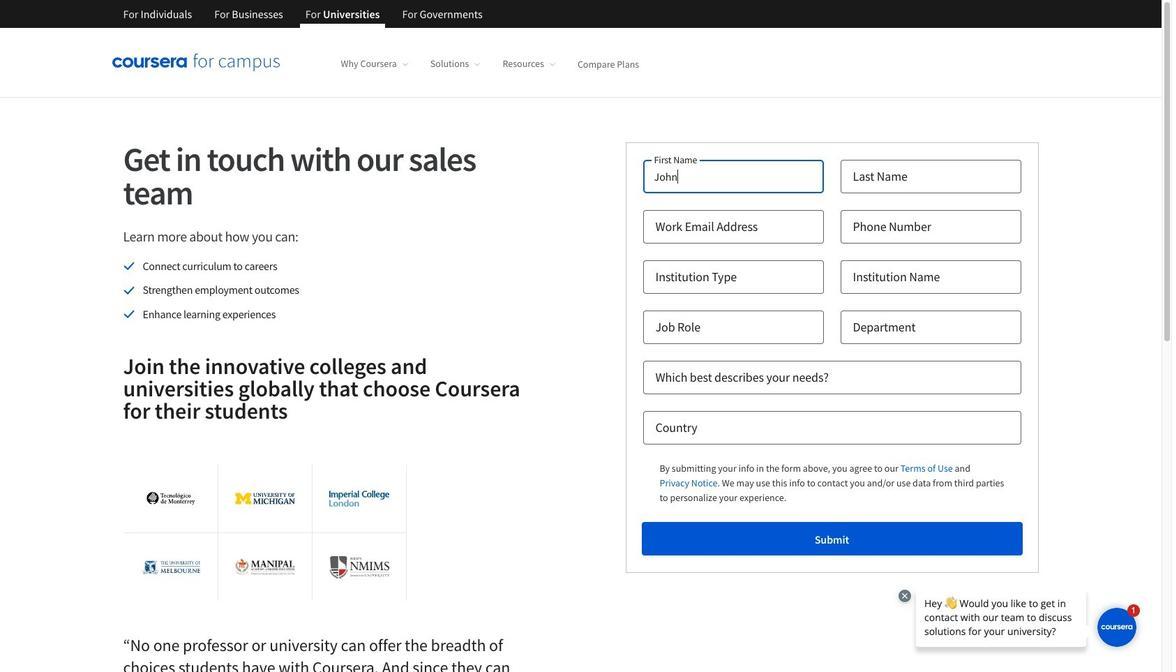 Task type: locate. For each thing, give the bounding box(es) containing it.
banner navigation
[[112, 0, 494, 38]]

Work Email Address email field
[[643, 210, 824, 244]]

manipal university image
[[235, 559, 295, 576]]

Country Code + Phone Number telephone field
[[841, 210, 1022, 244]]

imperial college london image
[[330, 491, 390, 507]]

university of michigan image
[[235, 493, 295, 505]]



Task type: vqa. For each thing, say whether or not it's contained in the screenshot.
Banner navigation
yes



Task type: describe. For each thing, give the bounding box(es) containing it.
tecnológico de monterrey image
[[141, 492, 201, 505]]

Last Name text field
[[841, 160, 1022, 193]]

coursera for campus image
[[112, 53, 280, 72]]

Institution Name text field
[[841, 260, 1022, 294]]

the university of melbourne image
[[141, 551, 201, 584]]

First Name text field
[[643, 160, 824, 193]]

nmims image
[[330, 556, 390, 578]]



